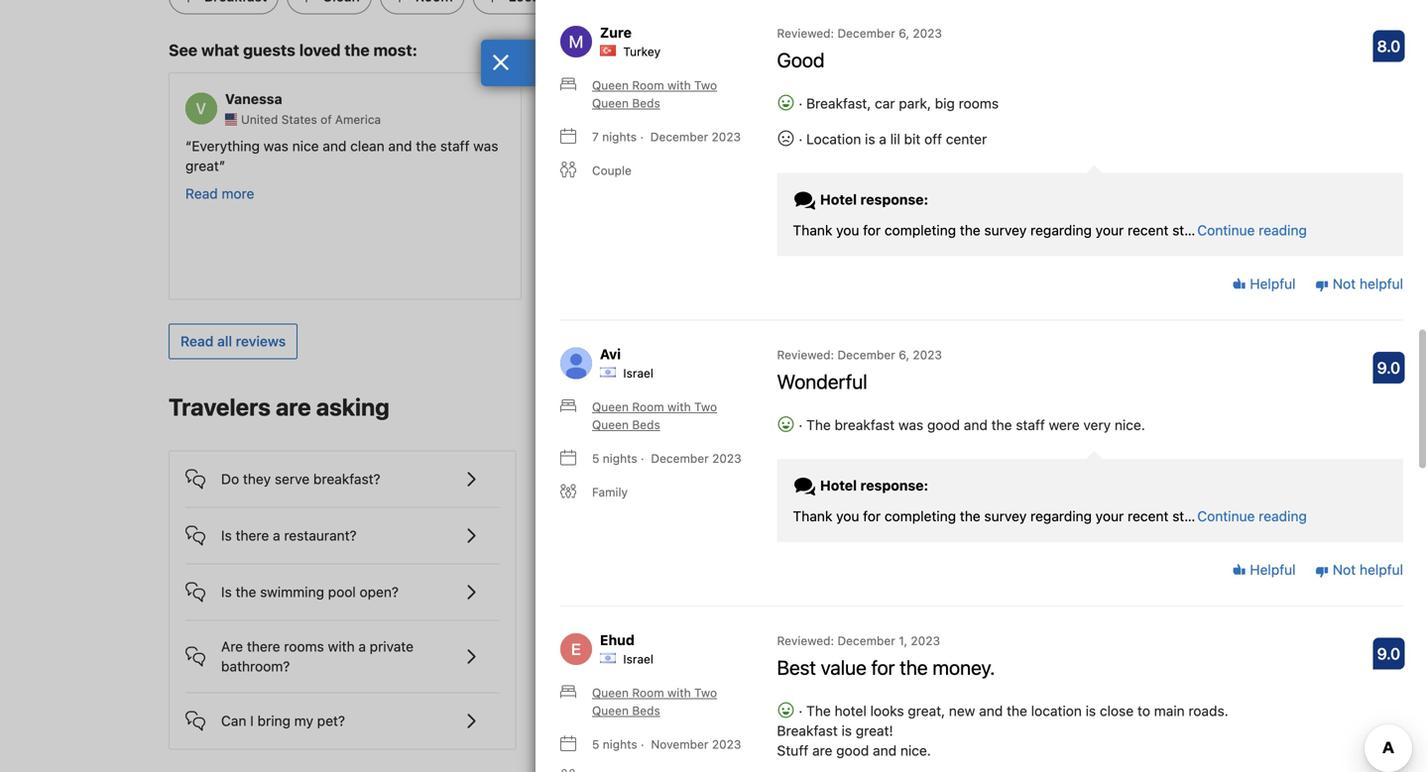 Task type: describe. For each thing, give the bounding box(es) containing it.
not helpful button for good
[[1316, 275, 1404, 294]]

ask a question button
[[1026, 587, 1146, 622]]

park,
[[899, 95, 932, 111]]

in
[[723, 695, 734, 712]]

6 queen from the top
[[592, 704, 629, 718]]

convenient,
[[929, 138, 1006, 154]]

are
[[221, 639, 243, 655]]

to inside "the hotel looks great, new and the location is close to main roads. breakfast is great! stuff are good and nice."
[[1138, 703, 1151, 720]]

with inside are there rooms with a private bathroom?
[[328, 639, 355, 655]]

policy?
[[704, 641, 749, 657]]

nights for wonderful
[[603, 452, 638, 466]]

what are the check-in and check- out times?
[[593, 695, 810, 732]]

we
[[942, 648, 962, 664]]

1 queen from the top
[[592, 78, 629, 92]]

still
[[1027, 537, 1062, 560]]

5 nights · december 2023
[[592, 452, 742, 466]]

9.0 for best value for the money.
[[1378, 645, 1401, 664]]

· left 'breakfast,' at the top
[[799, 95, 803, 111]]

st… for good
[[1173, 222, 1196, 238]]

more for convenient,
[[960, 185, 993, 202]]

turkey
[[624, 44, 661, 58]]

helpful button for wonderful
[[1233, 561, 1296, 581]]

good
[[777, 48, 825, 71]]

answer
[[1066, 648, 1112, 664]]

the inside "the hotel looks great, new and the location is close to main roads. breakfast is great! stuff are good and nice."
[[1007, 703, 1028, 720]]

there for is there a restaurant?
[[236, 528, 269, 544]]

most
[[1132, 648, 1164, 664]]

what's the wi-fi policy?
[[593, 641, 749, 657]]

the inside what are the check-in and check- out times?
[[655, 695, 675, 712]]

money.
[[933, 656, 996, 680]]

what are the check-in and check- out times? button
[[557, 678, 872, 734]]

all
[[217, 333, 232, 350]]

private
[[370, 639, 414, 655]]

5 for best value for the money.
[[592, 738, 600, 752]]

are for the
[[631, 695, 651, 712]]

see
[[169, 40, 198, 59]]

ivan
[[963, 91, 992, 107]]

regarding for wonderful
[[1031, 508, 1092, 525]]

off
[[925, 131, 943, 147]]

reviewed: for good
[[777, 26, 835, 40]]

swimming
[[260, 584, 324, 601]]

beds for wonderful
[[632, 418, 661, 432]]

were for " the breakfast was good and the staff were very nice.
[[803, 138, 834, 154]]

big
[[935, 95, 955, 111]]

israel for best value for the money.
[[624, 653, 654, 667]]

good inside " the breakfast was good and the staff were very nice.
[[682, 138, 715, 154]]

not for wonderful
[[1333, 562, 1357, 579]]

survey for good
[[985, 222, 1027, 238]]

· right the 7
[[640, 130, 644, 144]]

two for best value for the money.
[[695, 686, 717, 700]]

israel for wonderful
[[624, 366, 654, 380]]

staff for " the breakfast was good and the staff were very nice.
[[770, 138, 800, 154]]

looks
[[871, 703, 905, 720]]

what's the wi-fi policy? button
[[557, 621, 872, 661]]

was inside " the breakfast was good and the staff were very nice.
[[653, 138, 678, 154]]

· location is a lil bit off center
[[795, 131, 988, 147]]

hotel for wonderful
[[821, 477, 857, 494]]

room for best value for the money.
[[632, 686, 664, 700]]

best
[[777, 656, 816, 680]]

see what guests loved the most:
[[169, 40, 418, 59]]

" for everything
[[186, 138, 192, 154]]

the for "
[[561, 138, 585, 154]]

have
[[966, 648, 996, 664]]

they
[[243, 471, 271, 488]]

serve
[[275, 471, 310, 488]]

the inside the "" everything was nice and clean and the staff was great"
[[416, 138, 437, 154]]

very for · the breakfast was good and the staff were very nice.
[[1084, 417, 1111, 433]]

times?
[[618, 715, 660, 732]]

united states of america
[[241, 112, 381, 126]]

queen room with two queen beds for wonderful
[[592, 400, 717, 432]]

5 queen from the top
[[592, 686, 629, 700]]

queen room with two queen beds link for good
[[561, 76, 754, 112]]

reading for good
[[1259, 222, 1308, 238]]

response: for wonderful
[[861, 477, 929, 494]]

queen room with two queen beds link for best value for the money.
[[561, 684, 754, 720]]

is the swimming pool open? button
[[186, 565, 500, 605]]

" for the
[[555, 138, 561, 154]]

is there a restaurant?
[[221, 528, 357, 544]]

hotel response: for good
[[817, 191, 929, 207]]

ask a question
[[1038, 596, 1134, 613]]

there for are there rooms with a private bathroom?
[[247, 639, 280, 655]]

breakfast.
[[924, 158, 986, 174]]

pet?
[[317, 713, 345, 730]]

are there rooms with a private bathroom?
[[221, 639, 414, 675]]

is the swimming pool open?
[[221, 584, 399, 601]]

helpful for good
[[1360, 276, 1404, 292]]

scored 8.0 element
[[1374, 30, 1405, 62]]

0 horizontal spatial is
[[842, 723, 852, 740]]

close
[[1100, 703, 1134, 720]]

1,
[[899, 634, 908, 648]]

a inside are there rooms with a private bathroom?
[[359, 639, 366, 655]]

is for is there a restaurant?
[[221, 528, 232, 544]]

reviewed: december 1, 2023
[[777, 634, 941, 648]]

read inside button
[[181, 333, 214, 350]]

bit
[[905, 131, 921, 147]]

united
[[241, 112, 278, 126]]

recent for wonderful
[[1128, 508, 1169, 525]]

new
[[949, 703, 976, 720]]

rooms inside are there rooms with a private bathroom?
[[284, 639, 324, 655]]

8.0
[[1378, 37, 1401, 55]]

scored 9.0 element for wonderful
[[1374, 352, 1405, 384]]

can i bring my pet?
[[221, 713, 345, 730]]

america
[[335, 112, 381, 126]]

good inside " convenient, friendly staff, clean, good breakfast.
[[1140, 138, 1172, 154]]

can i bring my pet? button
[[186, 694, 500, 734]]

room for good
[[632, 78, 664, 92]]

" everything was nice and clean and the staff was great
[[186, 138, 499, 174]]

a left the lil
[[880, 131, 887, 147]]

nights for best value for the money.
[[603, 738, 638, 752]]

very for " the breakfast was good and the staff were very nice.
[[838, 138, 866, 154]]

december up spa?
[[651, 452, 709, 466]]

of
[[321, 112, 332, 126]]

" for convenient,
[[924, 138, 929, 154]]

do they serve breakfast? button
[[186, 452, 500, 491]]

completing for good
[[885, 222, 957, 238]]

car
[[875, 95, 896, 111]]

and inside " the breakfast was good and the staff were very nice.
[[718, 138, 742, 154]]

we have an instant answer to most questions
[[942, 648, 1231, 664]]

3 queen from the top
[[592, 400, 629, 414]]

2 vertical spatial for
[[872, 656, 895, 680]]

queen room with two queen beds link for wonderful
[[561, 398, 754, 434]]

ehud
[[600, 632, 635, 649]]

what
[[593, 695, 627, 712]]

fi
[[689, 641, 700, 657]]

great,
[[908, 703, 946, 720]]

reading for wonderful
[[1259, 508, 1308, 525]]

not helpful for wonderful
[[1330, 562, 1404, 579]]

two for good
[[695, 78, 717, 92]]

value
[[821, 656, 867, 680]]

two for wonderful
[[695, 400, 717, 414]]

read all reviews button
[[169, 324, 298, 360]]

1 check- from the left
[[679, 695, 723, 712]]

not helpful for good
[[1330, 276, 1404, 292]]

0 vertical spatial is
[[865, 131, 876, 147]]

guests
[[243, 40, 296, 59]]

staff inside the "" everything was nice and clean and the staff was great"
[[441, 138, 470, 154]]

2 queen from the top
[[592, 96, 629, 110]]

room for wonderful
[[632, 400, 664, 414]]

asking
[[316, 393, 390, 421]]

nice
[[292, 138, 319, 154]]

december for best value for the money.
[[838, 634, 896, 648]]

continue reading link for wonderful
[[1198, 507, 1308, 527]]

response: for good
[[861, 191, 929, 207]]

is for is there a spa?
[[593, 471, 604, 488]]

recent for good
[[1128, 222, 1169, 238]]

2 horizontal spatial is
[[1086, 703, 1097, 720]]

7 nights · december 2023
[[592, 130, 741, 144]]

vanessa
[[225, 91, 282, 107]]

the inside 'is the swimming pool open?' button
[[236, 584, 256, 601]]

clean
[[350, 138, 385, 154]]

what's
[[593, 641, 638, 657]]

a right ask
[[1066, 596, 1074, 613]]

the inside " the breakfast was good and the staff were very nice.
[[746, 138, 767, 154]]

6, for good
[[899, 26, 910, 40]]

thank for good
[[793, 222, 833, 238]]

0 horizontal spatial to
[[1116, 648, 1129, 664]]

1 horizontal spatial rooms
[[959, 95, 999, 111]]

read all reviews
[[181, 333, 286, 350]]

breakfast,
[[807, 95, 872, 111]]

read more button for " everything was nice and clean and the staff was great
[[186, 184, 254, 204]]

for for wonderful
[[864, 508, 881, 525]]

helpful button for good
[[1233, 275, 1296, 294]]

breakfast
[[777, 723, 838, 740]]

4 queen from the top
[[592, 418, 629, 432]]



Task type: locate. For each thing, give the bounding box(es) containing it.
room down turkey
[[632, 78, 664, 92]]

nice.
[[555, 158, 583, 174], [1115, 417, 1146, 433], [901, 743, 932, 759]]

response: down the lil
[[861, 191, 929, 207]]

beds for good
[[632, 96, 661, 110]]

out
[[593, 715, 614, 732]]

2 thank you for completing the survey regarding your recent st… continue reading from the top
[[793, 508, 1308, 525]]

wonderful
[[777, 370, 868, 393]]

2 read more button from the left
[[924, 184, 993, 204]]

" inside " convenient, friendly staff, clean, good breakfast.
[[924, 138, 929, 154]]

queen room with two queen beds
[[592, 78, 717, 110], [592, 400, 717, 432], [592, 686, 717, 718]]

stuff
[[777, 743, 809, 759]]

0 horizontal spatial breakfast
[[589, 138, 649, 154]]

december right the 7
[[651, 130, 709, 144]]

family
[[592, 486, 628, 499]]

3 beds from the top
[[632, 704, 661, 718]]

6, up · the breakfast was good and the staff were very nice.
[[899, 348, 910, 362]]

2 room from the top
[[632, 400, 664, 414]]

1 reviewed: from the top
[[777, 26, 835, 40]]

2 horizontal spatial nice.
[[1115, 417, 1146, 433]]

breakfast down wonderful
[[835, 417, 895, 433]]

1 vertical spatial are
[[631, 695, 651, 712]]

1 recent from the top
[[1128, 222, 1169, 238]]

1 vertical spatial completing
[[885, 508, 957, 525]]

good inside "the hotel looks great, new and the location is close to main roads. breakfast is great! stuff are good and nice."
[[837, 743, 870, 759]]

1 hotel response: from the top
[[817, 191, 929, 207]]

queen room with two queen beds link up 5 nights · december 2023
[[561, 398, 754, 434]]

are down breakfast
[[813, 743, 833, 759]]

1 you from the top
[[837, 222, 860, 238]]

· down times?
[[641, 738, 645, 752]]

breakfast
[[589, 138, 649, 154], [835, 417, 895, 433]]

a left spa?
[[645, 471, 652, 488]]

with down wi-
[[668, 686, 691, 700]]

do
[[221, 471, 239, 488]]

is inside button
[[593, 471, 604, 488]]

1 thank from the top
[[793, 222, 833, 238]]

2 vertical spatial room
[[632, 686, 664, 700]]

0 vertical spatial reading
[[1259, 222, 1308, 238]]

2 reading from the top
[[1259, 508, 1308, 525]]

queen
[[592, 78, 629, 92], [592, 96, 629, 110], [592, 400, 629, 414], [592, 418, 629, 432], [592, 686, 629, 700], [592, 704, 629, 718]]

your down clean, on the right of the page
[[1096, 222, 1124, 238]]

" right 'bit'
[[924, 138, 929, 154]]

3 " from the left
[[924, 138, 929, 154]]

7
[[592, 130, 599, 144]]

1 horizontal spatial read more
[[924, 185, 993, 202]]

regarding up 'still'
[[1031, 508, 1092, 525]]

1 vertical spatial israel
[[624, 653, 654, 667]]

0 horizontal spatial "
[[219, 158, 226, 174]]

2 read more from the left
[[924, 185, 993, 202]]

1 vertical spatial room
[[632, 400, 664, 414]]

open?
[[360, 584, 399, 601]]

queen room with two queen beds link
[[561, 76, 754, 112], [561, 398, 754, 434], [561, 684, 754, 720]]

december up car
[[838, 26, 896, 40]]

recent up looking?
[[1128, 508, 1169, 525]]

1 two from the top
[[695, 78, 717, 92]]

two up 5 nights · december 2023
[[695, 400, 717, 414]]

queen room with two queen beds for best value for the money.
[[592, 686, 717, 718]]

2 9.0 from the top
[[1378, 645, 1401, 664]]

3 room from the top
[[632, 686, 664, 700]]

read more button for " convenient, friendly staff, clean, good breakfast.
[[924, 184, 993, 204]]

2 your from the top
[[1096, 508, 1124, 525]]

you for wonderful
[[837, 508, 860, 525]]

1 reading from the top
[[1259, 222, 1308, 238]]

response: down · the breakfast was good and the staff were very nice.
[[861, 477, 929, 494]]

there inside are there rooms with a private bathroom?
[[247, 639, 280, 655]]

hotel response: for wonderful
[[817, 477, 929, 494]]

read more button
[[186, 184, 254, 204], [924, 184, 993, 204]]

1 vertical spatial helpful button
[[1233, 561, 1296, 581]]

great!
[[856, 723, 894, 740]]

0 vertical spatial rooms
[[959, 95, 999, 111]]

reviewed: up good
[[777, 26, 835, 40]]

survey up 'still'
[[985, 508, 1027, 525]]

is left the lil
[[865, 131, 876, 147]]

2 vertical spatial beds
[[632, 704, 661, 718]]

1 9.0 from the top
[[1378, 359, 1401, 377]]

1 vertical spatial thank you for completing the survey regarding your recent st… continue reading
[[793, 508, 1308, 525]]

the inside "the hotel looks great, new and the location is close to main roads. breakfast is great! stuff are good and nice."
[[807, 703, 831, 720]]

2 response: from the top
[[861, 477, 929, 494]]

0 vertical spatial you
[[837, 222, 860, 238]]

0 vertical spatial thank
[[793, 222, 833, 238]]

spa?
[[656, 471, 686, 488]]

2 vertical spatial queen room with two queen beds
[[592, 686, 717, 718]]

survey down the breakfast.
[[985, 222, 1027, 238]]

continue
[[1198, 222, 1256, 238], [1198, 508, 1256, 525]]

1 continue reading link from the top
[[1198, 221, 1308, 240]]

1 regarding from the top
[[1031, 222, 1092, 238]]

are inside what are the check-in and check- out times?
[[631, 695, 651, 712]]

are up times?
[[631, 695, 651, 712]]

0 vertical spatial two
[[695, 78, 717, 92]]

2 not helpful button from the top
[[1316, 561, 1404, 581]]

1 not from the top
[[1333, 276, 1357, 292]]

1 read more from the left
[[186, 185, 254, 202]]

reviewed: december 6, 2023 for good
[[777, 26, 943, 40]]

1 read more button from the left
[[186, 184, 254, 204]]

2 you from the top
[[837, 508, 860, 525]]

" for everything
[[219, 158, 226, 174]]

3 queen room with two queen beds link from the top
[[561, 684, 754, 720]]

united states of america image
[[225, 113, 237, 125]]

queen room with two queen beds link up 7 nights · december 2023
[[561, 76, 754, 112]]

0 vertical spatial hotel
[[821, 191, 857, 207]]

6, for wonderful
[[899, 348, 910, 362]]

nice. for · the breakfast was good and the staff were very nice.
[[1115, 417, 1146, 433]]

best value for the money.
[[777, 656, 996, 680]]

0 vertical spatial nice.
[[555, 158, 583, 174]]

my
[[294, 713, 314, 730]]

" down convenient,
[[986, 158, 992, 174]]

is down 5 nights · december 2023
[[593, 471, 604, 488]]

is there a spa? button
[[557, 452, 872, 491]]

1 vertical spatial avi
[[600, 346, 621, 362]]

2 thank from the top
[[793, 508, 833, 525]]

response:
[[861, 191, 929, 207], [861, 477, 929, 494]]

1 st… from the top
[[1173, 222, 1196, 238]]

the
[[345, 40, 370, 59], [416, 138, 437, 154], [746, 138, 767, 154], [960, 222, 981, 238], [992, 417, 1013, 433], [960, 508, 981, 525], [236, 584, 256, 601], [642, 641, 662, 657], [900, 656, 928, 680], [655, 695, 675, 712], [1007, 703, 1028, 720]]

breakfast?
[[314, 471, 381, 488]]

everything
[[192, 138, 260, 154]]

israel up 5 nights · december 2023
[[624, 366, 654, 380]]

is up are
[[221, 584, 232, 601]]

beds right what
[[632, 704, 661, 718]]

1 thank you for completing the survey regarding your recent st… continue reading from the top
[[793, 222, 1308, 238]]

1 queen room with two queen beds from the top
[[592, 78, 717, 110]]

read down 'great'
[[186, 185, 218, 202]]

hotel response:
[[817, 191, 929, 207], [817, 477, 929, 494]]

breakfast for "
[[589, 138, 649, 154]]

5 down out
[[592, 738, 600, 752]]

reviewed: december 6, 2023 for wonderful
[[777, 348, 943, 362]]

1 reviewed: december 6, 2023 from the top
[[777, 26, 943, 40]]

read more down 'great'
[[186, 185, 254, 202]]

queen room with two queen beds link up the 5 nights · november 2023
[[561, 684, 754, 720]]

2 st… from the top
[[1173, 508, 1196, 525]]

2 reviewed: from the top
[[777, 348, 835, 362]]

0 vertical spatial helpful
[[1247, 276, 1296, 292]]

survey
[[985, 222, 1027, 238], [985, 508, 1027, 525]]

and inside what are the check-in and check- out times?
[[738, 695, 762, 712]]

1 horizontal spatial is
[[865, 131, 876, 147]]

read down the breakfast.
[[924, 185, 956, 202]]

1 continue from the top
[[1198, 222, 1256, 238]]

1 not helpful from the top
[[1330, 276, 1404, 292]]

1 vertical spatial very
[[1084, 417, 1111, 433]]

0 vertical spatial 5
[[592, 452, 600, 466]]

lil
[[891, 131, 901, 147]]

· left location
[[799, 131, 803, 147]]

completing for wonderful
[[885, 508, 957, 525]]

helpful for wonderful
[[1360, 562, 1404, 579]]

0 vertical spatial response:
[[861, 191, 929, 207]]

staff inside " the breakfast was good and the staff were very nice.
[[770, 138, 800, 154]]

1 scored 9.0 element from the top
[[1374, 352, 1405, 384]]

2 hotel response: from the top
[[817, 477, 929, 494]]

roads.
[[1189, 703, 1229, 720]]

not for good
[[1333, 276, 1357, 292]]

staff,
[[1061, 138, 1094, 154]]

are
[[276, 393, 311, 421], [631, 695, 651, 712], [813, 743, 833, 759]]

1 vertical spatial scored 9.0 element
[[1374, 638, 1405, 670]]

room
[[632, 78, 664, 92], [632, 400, 664, 414], [632, 686, 664, 700]]

1 helpful from the top
[[1247, 276, 1296, 292]]

nights for good
[[603, 130, 637, 144]]

there for is there a spa?
[[607, 471, 641, 488]]

2 continue from the top
[[1198, 508, 1256, 525]]

the hotel looks great, new and the location is close to main roads. breakfast is great! stuff are good and nice.
[[777, 703, 1229, 759]]

· the breakfast was good and the staff were very nice.
[[795, 417, 1146, 433]]

read for " everything was nice and clean and the staff was great
[[186, 185, 218, 202]]

0 vertical spatial beds
[[632, 96, 661, 110]]

the inside " the breakfast was good and the staff were very nice.
[[561, 138, 585, 154]]

beds up 7 nights · december 2023
[[632, 96, 661, 110]]

0 vertical spatial hotel response:
[[817, 191, 929, 207]]

1 vertical spatial there
[[236, 528, 269, 544]]

" for convenient,
[[986, 158, 992, 174]]

" convenient, friendly staff, clean, good breakfast.
[[924, 138, 1172, 174]]

read more button down 'great'
[[186, 184, 254, 204]]

beds for best value for the money.
[[632, 704, 661, 718]]

this is a carousel with rotating slides. it displays featured reviews of the property. use the next and previous buttons to navigate. region
[[153, 64, 1276, 308]]

0 horizontal spatial staff
[[441, 138, 470, 154]]

2 not helpful from the top
[[1330, 562, 1404, 579]]

read more for " convenient, friendly staff, clean, good breakfast.
[[924, 185, 993, 202]]

with for best value for the money.
[[668, 686, 691, 700]]

1 vertical spatial queen room with two queen beds
[[592, 400, 717, 432]]

reviewed: up wonderful
[[777, 348, 835, 362]]

nice. inside "the hotel looks great, new and the location is close to main roads. breakfast is great! stuff are good and nice."
[[901, 743, 932, 759]]

staff for · the breakfast was good and the staff were very nice.
[[1016, 417, 1046, 433]]

" the breakfast was good and the staff were very nice.
[[555, 138, 866, 174]]

more
[[222, 185, 254, 202], [960, 185, 993, 202]]

reviewed: december 6, 2023 up good
[[777, 26, 943, 40]]

reviewed: december 6, 2023
[[777, 26, 943, 40], [777, 348, 943, 362]]

" up 'great'
[[186, 138, 192, 154]]

2 israel from the top
[[624, 653, 654, 667]]

1 vertical spatial were
[[1049, 417, 1080, 433]]

queen down turkey
[[592, 78, 629, 92]]

to left 'most'
[[1116, 648, 1129, 664]]

1 vertical spatial hotel
[[821, 477, 857, 494]]

you for good
[[837, 222, 860, 238]]

" inside " the breakfast was good and the staff were very nice.
[[555, 138, 561, 154]]

1 vertical spatial reviewed:
[[777, 348, 835, 362]]

avi inside this is a carousel with rotating slides. it displays featured reviews of the property. use the next and previous buttons to navigate. region
[[594, 91, 615, 107]]

what
[[201, 40, 240, 59]]

· down wonderful
[[799, 417, 803, 433]]

2 helpful button from the top
[[1233, 561, 1296, 581]]

1 horizontal spatial very
[[1084, 417, 1111, 433]]

continue for good
[[1198, 222, 1256, 238]]

2 " from the left
[[555, 138, 561, 154]]

2 6, from the top
[[899, 348, 910, 362]]

2 queen room with two queen beds from the top
[[592, 400, 717, 432]]

1 " from the left
[[186, 138, 192, 154]]

2 recent from the top
[[1128, 508, 1169, 525]]

can
[[221, 713, 247, 730]]

read more for " everything was nice and clean and the staff was great
[[186, 185, 254, 202]]

nights down out
[[603, 738, 638, 752]]

1 your from the top
[[1096, 222, 1124, 238]]

9.0 for wonderful
[[1378, 359, 1401, 377]]

2 scored 9.0 element from the top
[[1374, 638, 1405, 670]]

0 vertical spatial were
[[803, 138, 834, 154]]

0 vertical spatial 9.0
[[1378, 359, 1401, 377]]

queen down what's
[[592, 704, 629, 718]]

november
[[651, 738, 709, 752]]

rooms right big
[[959, 95, 999, 111]]

1 completing from the top
[[885, 222, 957, 238]]

loved
[[299, 40, 341, 59]]

were for · the breakfast was good and the staff were very nice.
[[1049, 417, 1080, 433]]

two up 7 nights · december 2023
[[695, 78, 717, 92]]

3 reviewed: from the top
[[777, 634, 835, 648]]

5 up family
[[592, 452, 600, 466]]

2 not from the top
[[1333, 562, 1357, 579]]

instant
[[1019, 648, 1063, 664]]

1 vertical spatial nice.
[[1115, 417, 1146, 433]]

question
[[1077, 596, 1134, 613]]

close image
[[492, 55, 510, 70]]

1 vertical spatial thank
[[793, 508, 833, 525]]

regarding for good
[[1031, 222, 1092, 238]]

december for wonderful
[[838, 348, 896, 362]]

there down they
[[236, 528, 269, 544]]

2 helpful from the top
[[1247, 562, 1296, 579]]

reviewed: up best
[[777, 634, 835, 648]]

ask
[[1038, 596, 1062, 613]]

is down do
[[221, 528, 232, 544]]

0 horizontal spatial rooms
[[284, 639, 324, 655]]

the
[[561, 138, 585, 154], [807, 417, 831, 433], [807, 703, 831, 720]]

more for everything
[[222, 185, 254, 202]]

0 vertical spatial is
[[593, 471, 604, 488]]

read for " convenient, friendly staff, clean, good breakfast.
[[924, 185, 956, 202]]

1 horizontal spatial to
[[1138, 703, 1151, 720]]

queen room with two queen beds up 7 nights · december 2023
[[592, 78, 717, 110]]

" down the everything
[[219, 158, 226, 174]]

2 vertical spatial is
[[842, 723, 852, 740]]

3 nights from the top
[[603, 738, 638, 752]]

bathroom?
[[221, 659, 290, 675]]

the for ·
[[807, 417, 831, 433]]

reviewed: december 6, 2023 up wonderful
[[777, 348, 943, 362]]

with up 5 nights · december 2023
[[668, 400, 691, 414]]

st…
[[1173, 222, 1196, 238], [1173, 508, 1196, 525]]

0 vertical spatial not helpful
[[1330, 276, 1404, 292]]

helpful for wonderful
[[1247, 562, 1296, 579]]

travelers are asking
[[169, 393, 390, 421]]

"
[[219, 158, 226, 174], [986, 158, 992, 174]]

are left asking
[[276, 393, 311, 421]]

survey for wonderful
[[985, 508, 1027, 525]]

2 survey from the top
[[985, 508, 1027, 525]]

0 horizontal spatial were
[[803, 138, 834, 154]]

continue for wonderful
[[1198, 508, 1256, 525]]

are for asking
[[276, 393, 311, 421]]

2 regarding from the top
[[1031, 508, 1092, 525]]

helpful for good
[[1247, 276, 1296, 292]]

with up 7 nights · december 2023
[[668, 78, 691, 92]]

" inside the "" everything was nice and clean and the staff was great"
[[186, 138, 192, 154]]

1 vertical spatial to
[[1138, 703, 1151, 720]]

0 vertical spatial nights
[[603, 130, 637, 144]]

1 nights from the top
[[603, 130, 637, 144]]

with for good
[[668, 78, 691, 92]]

bring
[[258, 713, 291, 730]]

december up wonderful
[[838, 348, 896, 362]]

1 horizontal spatial read more button
[[924, 184, 993, 204]]

2 two from the top
[[695, 400, 717, 414]]

3 queen room with two queen beds from the top
[[592, 686, 717, 718]]

0 vertical spatial queen room with two queen beds link
[[561, 76, 754, 112]]

recent down clean, on the right of the page
[[1128, 222, 1169, 238]]

continue reading link for good
[[1198, 221, 1308, 240]]

2 beds from the top
[[632, 418, 661, 432]]

1 horizontal spatial were
[[1049, 417, 1080, 433]]

0 horizontal spatial read more
[[186, 185, 254, 202]]

1 horizontal spatial breakfast
[[835, 417, 895, 433]]

more down the everything
[[222, 185, 254, 202]]

breakfast inside " the breakfast was good and the staff were very nice.
[[589, 138, 649, 154]]

reviewed: for wonderful
[[777, 348, 835, 362]]

5 for wonderful
[[592, 452, 600, 466]]

there left spa?
[[607, 471, 641, 488]]

0 horizontal spatial check-
[[679, 695, 723, 712]]

queen up 5 nights · december 2023
[[592, 400, 629, 414]]

2 vertical spatial are
[[813, 743, 833, 759]]

0 vertical spatial breakfast
[[589, 138, 649, 154]]

1 vertical spatial you
[[837, 508, 860, 525]]

1 horizontal spatial more
[[960, 185, 993, 202]]

1 not helpful button from the top
[[1316, 275, 1404, 294]]

· up breakfast
[[795, 703, 807, 720]]

there up bathroom?
[[247, 639, 280, 655]]

0 vertical spatial room
[[632, 78, 664, 92]]

2 5 from the top
[[592, 738, 600, 752]]

0 vertical spatial not helpful button
[[1316, 275, 1404, 294]]

0 vertical spatial st…
[[1173, 222, 1196, 238]]

0 vertical spatial to
[[1116, 648, 1129, 664]]

the up breakfast
[[807, 703, 831, 720]]

are there rooms with a private bathroom? button
[[186, 621, 500, 677]]

1 5 from the top
[[592, 452, 600, 466]]

your for good
[[1096, 222, 1124, 238]]

1 more from the left
[[222, 185, 254, 202]]

nights right the 7
[[603, 130, 637, 144]]

are inside "the hotel looks great, new and the location is close to main roads. breakfast is great! stuff are good and nice."
[[813, 743, 833, 759]]

reviewed: for best value for the money.
[[777, 634, 835, 648]]

restaurant?
[[284, 528, 357, 544]]

breakfast for ·
[[835, 417, 895, 433]]

looking?
[[1067, 537, 1146, 560]]

the down wonderful
[[807, 417, 831, 433]]

thank you for completing the survey regarding your recent st… continue reading for good
[[793, 222, 1308, 238]]

2 more from the left
[[960, 185, 993, 202]]

with for wonderful
[[668, 400, 691, 414]]

read left all
[[181, 333, 214, 350]]

is down hotel
[[842, 723, 852, 740]]

0 vertical spatial very
[[838, 138, 866, 154]]

check- up breakfast
[[766, 695, 810, 712]]

queen up is there a spa?
[[592, 418, 629, 432]]

your for wonderful
[[1096, 508, 1124, 525]]

1 vertical spatial response:
[[861, 477, 929, 494]]

1 horizontal spatial check-
[[766, 695, 810, 712]]

1 vertical spatial hotel response:
[[817, 477, 929, 494]]

1 vertical spatial helpful
[[1360, 562, 1404, 579]]

2 helpful from the top
[[1360, 562, 1404, 579]]

a inside button
[[645, 471, 652, 488]]

there inside button
[[607, 471, 641, 488]]

december up 'best value for the money.'
[[838, 634, 896, 648]]

5
[[592, 452, 600, 466], [592, 738, 600, 752]]

is there a spa?
[[593, 471, 686, 488]]

0 vertical spatial continue
[[1198, 222, 1256, 238]]

1 beds from the top
[[632, 96, 661, 110]]

queen room with two queen beds up the 5 nights · november 2023
[[592, 686, 717, 718]]

1 vertical spatial is
[[1086, 703, 1097, 720]]

couple
[[592, 164, 632, 177]]

1 vertical spatial helpful
[[1247, 562, 1296, 579]]

scored 9.0 element
[[1374, 352, 1405, 384], [1374, 638, 1405, 670]]

2 horizontal spatial "
[[924, 138, 929, 154]]

i
[[250, 713, 254, 730]]

2 vertical spatial queen room with two queen beds link
[[561, 684, 754, 720]]

is for is the swimming pool open?
[[221, 584, 232, 601]]

december for good
[[838, 26, 896, 40]]

2 horizontal spatial staff
[[1016, 417, 1046, 433]]

0 vertical spatial the
[[561, 138, 585, 154]]

a left restaurant?
[[273, 528, 280, 544]]

0 vertical spatial for
[[864, 222, 881, 238]]

thank you for completing the survey regarding your recent st… continue reading for wonderful
[[793, 508, 1308, 525]]

1 " from the left
[[219, 158, 226, 174]]

1 vertical spatial your
[[1096, 508, 1124, 525]]

read more button down the breakfast.
[[924, 184, 993, 204]]

1 room from the top
[[632, 78, 664, 92]]

1 6, from the top
[[899, 26, 910, 40]]

1 horizontal spatial "
[[986, 158, 992, 174]]

check- up november
[[679, 695, 723, 712]]

1 vertical spatial queen room with two queen beds link
[[561, 398, 754, 434]]

1 vertical spatial continue reading link
[[1198, 507, 1308, 527]]

beds
[[632, 96, 661, 110], [632, 418, 661, 432], [632, 704, 661, 718]]

not
[[1333, 276, 1357, 292], [1333, 562, 1357, 579]]

still looking?
[[1027, 537, 1146, 560]]

room up times?
[[632, 686, 664, 700]]

0 vertical spatial queen room with two queen beds
[[592, 78, 717, 110]]

2 hotel from the top
[[821, 477, 857, 494]]

2 " from the left
[[986, 158, 992, 174]]

1 israel from the top
[[624, 366, 654, 380]]

hotel for good
[[821, 191, 857, 207]]

more down the breakfast.
[[960, 185, 993, 202]]

1 response: from the top
[[861, 191, 929, 207]]

main
[[1155, 703, 1185, 720]]

st… for wonderful
[[1173, 508, 1196, 525]]

1 vertical spatial regarding
[[1031, 508, 1092, 525]]

2 vertical spatial the
[[807, 703, 831, 720]]

0 vertical spatial thank you for completing the survey regarding your recent st… continue reading
[[793, 222, 1308, 238]]

were
[[803, 138, 834, 154], [1049, 417, 1080, 433]]

two
[[695, 78, 717, 92], [695, 400, 717, 414], [695, 686, 717, 700]]

with
[[668, 78, 691, 92], [668, 400, 691, 414], [328, 639, 355, 655], [668, 686, 691, 700]]

1 helpful from the top
[[1360, 276, 1404, 292]]

2 check- from the left
[[766, 695, 810, 712]]

for for good
[[864, 222, 881, 238]]

queen room with two queen beds for good
[[592, 78, 717, 110]]

0 vertical spatial regarding
[[1031, 222, 1092, 238]]

not helpful button
[[1316, 275, 1404, 294], [1316, 561, 1404, 581]]

1 vertical spatial breakfast
[[835, 417, 895, 433]]

scored 9.0 element for best value for the money.
[[1374, 638, 1405, 670]]

not helpful button for wonderful
[[1316, 561, 1404, 581]]

1 horizontal spatial are
[[631, 695, 651, 712]]

is
[[593, 471, 604, 488], [221, 528, 232, 544], [221, 584, 232, 601]]

were inside " the breakfast was good and the staff were very nice.
[[803, 138, 834, 154]]

your up looking?
[[1096, 508, 1124, 525]]

1 vertical spatial two
[[695, 400, 717, 414]]

nice. for " the breakfast was good and the staff were very nice.
[[555, 158, 583, 174]]

6, up · breakfast, car park, big rooms
[[899, 26, 910, 40]]

nice. inside " the breakfast was good and the staff were very nice.
[[555, 158, 583, 174]]

1 helpful button from the top
[[1233, 275, 1296, 294]]

0 vertical spatial 6,
[[899, 26, 910, 40]]

1 vertical spatial st…
[[1173, 508, 1196, 525]]

beds up 5 nights · december 2023
[[632, 418, 661, 432]]

1 vertical spatial not helpful button
[[1316, 561, 1404, 581]]

0 vertical spatial helpful button
[[1233, 275, 1296, 294]]

two left the in
[[695, 686, 717, 700]]

1 vertical spatial 5
[[592, 738, 600, 752]]

2 vertical spatial reviewed:
[[777, 634, 835, 648]]

staff
[[441, 138, 470, 154], [770, 138, 800, 154], [1016, 417, 1046, 433]]

nights up is there a spa?
[[603, 452, 638, 466]]

reviews
[[236, 333, 286, 350]]

thank for wonderful
[[793, 508, 833, 525]]

is left close
[[1086, 703, 1097, 720]]

1 queen room with two queen beds link from the top
[[561, 76, 754, 112]]

to left main in the right bottom of the page
[[1138, 703, 1151, 720]]

2 nights from the top
[[603, 452, 638, 466]]

" left the 7
[[555, 138, 561, 154]]

read more down the breakfast.
[[924, 185, 993, 202]]

1 vertical spatial for
[[864, 508, 881, 525]]

the inside what's the wi-fi policy? button
[[642, 641, 662, 657]]

2 reviewed: december 6, 2023 from the top
[[777, 348, 943, 362]]

1 hotel from the top
[[821, 191, 857, 207]]

0 vertical spatial are
[[276, 393, 311, 421]]

do they serve breakfast?
[[221, 471, 381, 488]]

breakfast up couple
[[589, 138, 649, 154]]

regarding down " convenient, friendly staff, clean, good breakfast.
[[1031, 222, 1092, 238]]

nights
[[603, 130, 637, 144], [603, 452, 638, 466], [603, 738, 638, 752]]

queen up out
[[592, 686, 629, 700]]

6,
[[899, 26, 910, 40], [899, 348, 910, 362]]

a left private
[[359, 639, 366, 655]]

2 queen room with two queen beds link from the top
[[561, 398, 754, 434]]

thank you for completing the survey regarding your recent st… continue reading down " convenient, friendly staff, clean, good breakfast.
[[793, 222, 1308, 238]]

very inside " the breakfast was good and the staff were very nice.
[[838, 138, 866, 154]]

0 vertical spatial scored 9.0 element
[[1374, 352, 1405, 384]]

2 completing from the top
[[885, 508, 957, 525]]

questions
[[1168, 648, 1231, 664]]

queen up the 7
[[592, 96, 629, 110]]

2 continue reading link from the top
[[1198, 507, 1308, 527]]

· up is there a spa?
[[641, 452, 645, 466]]

israel down ehud
[[624, 653, 654, 667]]

3 two from the top
[[695, 686, 717, 700]]

thank you for completing the survey regarding your recent st… continue reading
[[793, 222, 1308, 238], [793, 508, 1308, 525]]

1 survey from the top
[[985, 222, 1027, 238]]

queen room with two queen beds up 5 nights · december 2023
[[592, 400, 717, 432]]



Task type: vqa. For each thing, say whether or not it's contained in the screenshot.
Free WiFi's Free
no



